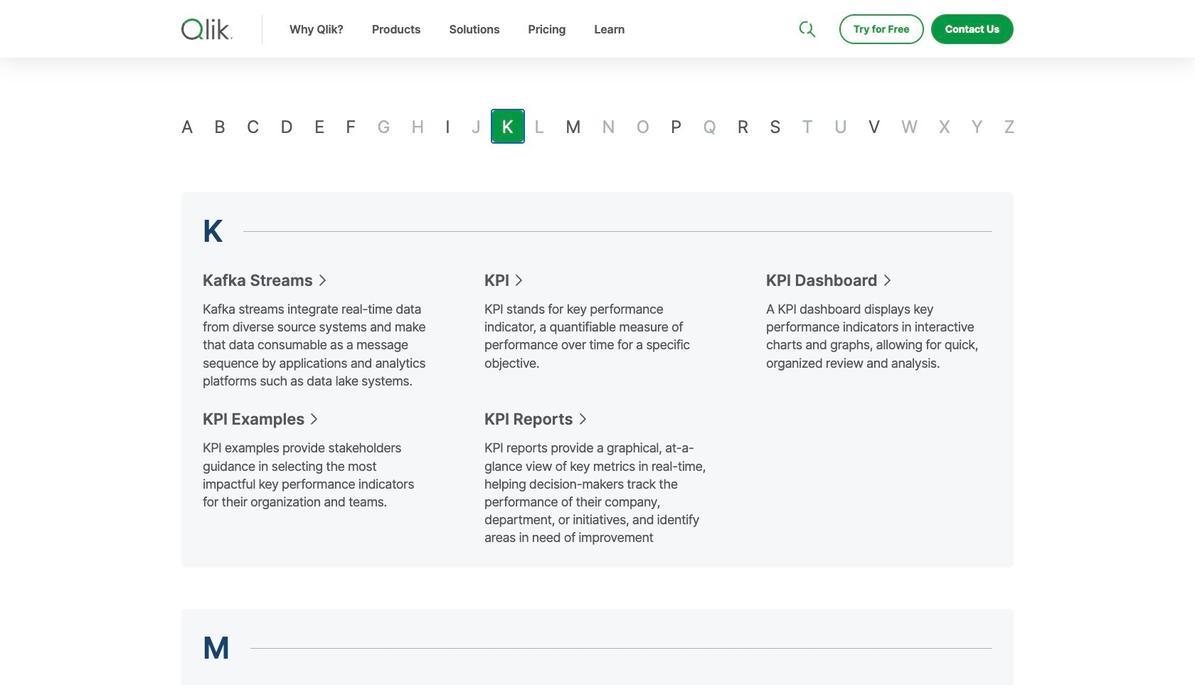 Task type: describe. For each thing, give the bounding box(es) containing it.
company image
[[883, 0, 894, 11]]

qlik image
[[181, 19, 233, 40]]



Task type: locate. For each thing, give the bounding box(es) containing it.
support image
[[801, 0, 812, 11]]

login image
[[969, 0, 980, 11]]



Task type: vqa. For each thing, say whether or not it's contained in the screenshot.
Qlik 'image' in the left top of the page
yes



